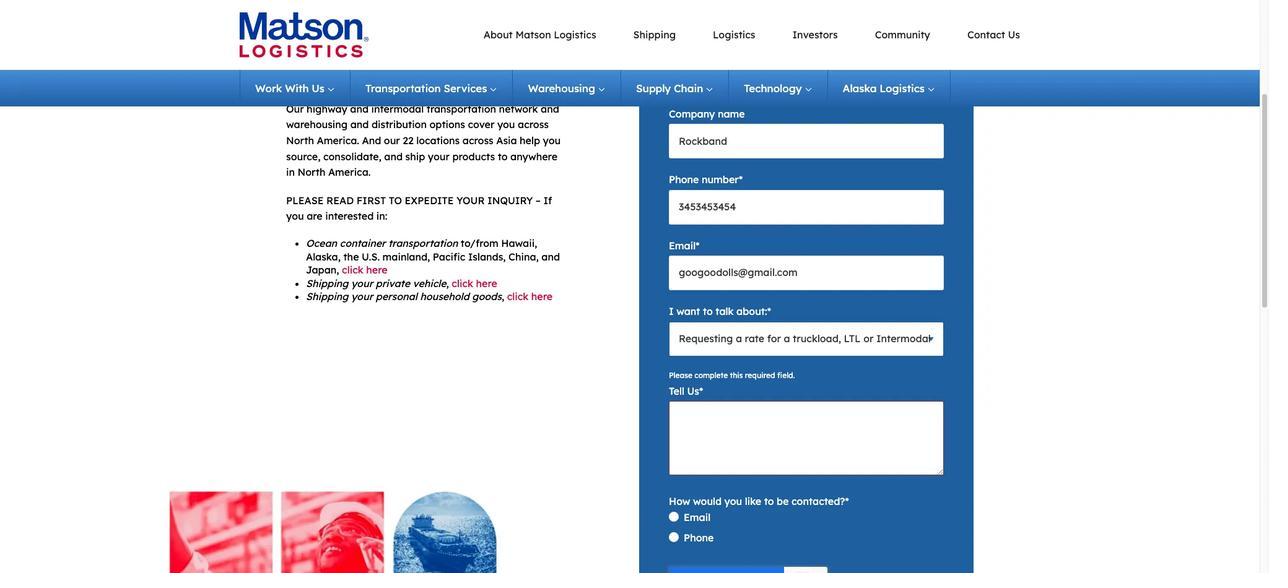 Task type: vqa. For each thing, say whether or not it's contained in the screenshot.
Email
yes



Task type: locate. For each thing, give the bounding box(es) containing it.
logistics link
[[713, 28, 755, 41]]

0 vertical spatial transportation
[[427, 103, 496, 115]]

phone for phone
[[684, 532, 714, 545]]

rate,
[[419, 55, 457, 73]]

0 horizontal spatial click
[[342, 264, 364, 276]]

click right goods
[[507, 291, 529, 303]]

1 horizontal spatial click here
[[452, 277, 497, 290]]

and right islands, china,
[[542, 251, 560, 263]]

and
[[350, 103, 369, 115], [541, 103, 559, 115], [350, 119, 369, 131], [384, 150, 403, 163], [542, 251, 560, 263]]

request
[[286, 55, 346, 73]]

company name
[[669, 108, 745, 120]]

and inside the to/from hawaii, alaska, the u.s. mainland, pacific islands, china, and japan,
[[542, 251, 560, 263]]

personal
[[376, 291, 417, 303]]

None telephone field
[[669, 190, 944, 225]]

intermodal
[[371, 103, 424, 115]]

logistics
[[554, 28, 596, 41], [713, 28, 755, 41], [880, 82, 925, 95]]

0 vertical spatial to
[[498, 150, 508, 163]]

0 vertical spatial menu
[[395, 27, 1020, 43]]

,
[[446, 277, 449, 290], [502, 291, 504, 303]]

2 vertical spatial your
[[351, 291, 373, 303]]

click up household
[[452, 277, 473, 290]]

1 horizontal spatial click
[[452, 277, 473, 290]]

transportation services link
[[351, 70, 513, 107]]

to
[[389, 194, 402, 207]]

2 vertical spatial here
[[531, 291, 553, 303]]

about:
[[737, 306, 767, 318]]

2 horizontal spatial click here
[[507, 291, 553, 303]]

1 vertical spatial contact
[[482, 55, 540, 73]]

1 vertical spatial phone
[[684, 532, 714, 545]]

please
[[669, 371, 693, 380]]

your down locations
[[428, 150, 450, 163]]

2 vertical spatial click here link
[[507, 291, 553, 303]]

logistics up first name
[[713, 28, 755, 41]]

0 vertical spatial your
[[428, 150, 450, 163]]

japan,
[[306, 264, 339, 276]]

north up source,
[[286, 134, 314, 147]]

1 vertical spatial click
[[452, 277, 473, 290]]

name right company
[[718, 108, 745, 120]]

first name
[[669, 42, 720, 54]]

None email field
[[669, 256, 944, 291]]

2 horizontal spatial here
[[531, 291, 553, 303]]

1 vertical spatial to
[[703, 306, 713, 318]]

1 vertical spatial click here
[[452, 277, 497, 290]]

you inside please read first to expedite your inquiry – if you are interested in:
[[286, 210, 304, 223]]

2 vertical spatial shipping
[[306, 291, 348, 303]]

0 horizontal spatial click here link
[[342, 264, 388, 276]]

us inside the request a quote, rate, or contact us today!
[[286, 75, 305, 93]]

None text field
[[814, 58, 944, 93]]

contact
[[968, 28, 1005, 41], [482, 55, 540, 73]]

0 vertical spatial shipping
[[633, 28, 676, 41]]

1 vertical spatial your
[[351, 277, 373, 290]]

ocean container transportation
[[306, 237, 458, 250]]

across down "cover"
[[463, 134, 494, 147]]

i want to talk about: *
[[669, 306, 771, 318]]

0 vertical spatial america.
[[317, 134, 359, 147]]

1 horizontal spatial click here link
[[452, 277, 497, 290]]

2 vertical spatial click
[[507, 291, 529, 303]]

here up goods
[[476, 277, 497, 290]]

are
[[307, 210, 323, 223]]

today!
[[309, 75, 359, 93]]

0 vertical spatial phone
[[669, 174, 699, 186]]

0 vertical spatial contact
[[968, 28, 1005, 41]]

phone down would
[[684, 532, 714, 545]]

contact inside the request a quote, rate, or contact us today!
[[482, 55, 540, 73]]

1 vertical spatial here
[[476, 277, 497, 290]]

us
[[1008, 28, 1020, 41], [286, 75, 305, 93], [312, 82, 325, 95], [687, 385, 699, 398]]

asia
[[496, 134, 517, 147]]

click here link
[[342, 264, 388, 276], [452, 277, 497, 290], [507, 291, 553, 303]]

1 vertical spatial shipping
[[306, 277, 348, 290]]

here up shipping your private vehicle ,
[[366, 264, 388, 276]]

matson
[[516, 28, 551, 41]]

click down the
[[342, 264, 364, 276]]

0 vertical spatial north
[[286, 134, 314, 147]]

phone
[[669, 174, 699, 186], [684, 532, 714, 545]]

about matson logistics link
[[484, 28, 596, 41]]

chain
[[674, 82, 703, 95]]

shipping inside menu
[[633, 28, 676, 41]]

1 vertical spatial north
[[298, 166, 325, 179]]

investors
[[793, 28, 838, 41]]

your
[[428, 150, 450, 163], [351, 277, 373, 290], [351, 291, 373, 303]]

across
[[518, 119, 549, 131], [463, 134, 494, 147]]

click here link for household
[[507, 291, 553, 303]]

click here link up goods
[[452, 277, 497, 290]]

click here link down u.s.
[[342, 264, 388, 276]]

to left talk
[[703, 306, 713, 318]]

1 vertical spatial ,
[[502, 291, 504, 303]]

north down source,
[[298, 166, 325, 179]]

i
[[669, 306, 674, 318]]

here
[[366, 264, 388, 276], [476, 277, 497, 290], [531, 291, 553, 303]]

2 vertical spatial click here
[[507, 291, 553, 303]]

goods
[[472, 291, 502, 303]]

email for email
[[684, 512, 711, 524]]

click here link right goods
[[507, 291, 553, 303]]

1 vertical spatial menu
[[240, 70, 951, 107]]

0 horizontal spatial to
[[498, 150, 508, 163]]

2 horizontal spatial click here link
[[507, 291, 553, 303]]

None text field
[[669, 58, 799, 93], [669, 402, 944, 476], [669, 58, 799, 93], [669, 402, 944, 476]]

0 vertical spatial ,
[[446, 277, 449, 290]]

source,
[[286, 150, 321, 163]]

, down islands, china,
[[502, 291, 504, 303]]

0 vertical spatial email
[[669, 240, 696, 252]]

ocean
[[306, 237, 337, 250]]

first
[[669, 42, 690, 54]]

private
[[376, 277, 410, 290]]

here for vehicle
[[476, 277, 497, 290]]

1 vertical spatial email
[[684, 512, 711, 524]]

logistics right alaska
[[880, 82, 925, 95]]

0 horizontal spatial click here
[[342, 264, 388, 276]]

u.s.
[[362, 251, 380, 263]]

click here for vehicle
[[452, 277, 497, 290]]

email inside radio
[[684, 512, 711, 524]]

transportation up mainland,
[[388, 237, 458, 250]]

2 horizontal spatial to
[[764, 496, 774, 508]]

here right goods
[[531, 291, 553, 303]]

phone inside option
[[684, 532, 714, 545]]

1 horizontal spatial contact
[[968, 28, 1005, 41]]

transportation
[[427, 103, 496, 115], [388, 237, 458, 250]]

click here up goods
[[452, 277, 497, 290]]

0 horizontal spatial across
[[463, 134, 494, 147]]

shipping for shipping your private vehicle ,
[[306, 277, 348, 290]]

click
[[342, 264, 364, 276], [452, 277, 473, 290], [507, 291, 529, 303]]

name right 'first'
[[693, 42, 720, 54]]

ship
[[405, 150, 425, 163]]

0 vertical spatial across
[[518, 119, 549, 131]]

menu
[[395, 27, 1020, 43], [240, 70, 951, 107]]

click here
[[342, 264, 388, 276], [452, 277, 497, 290], [507, 291, 553, 303]]

0 vertical spatial name
[[693, 42, 720, 54]]

and up and
[[350, 119, 369, 131]]

to down the asia at the left top of the page
[[498, 150, 508, 163]]

and right highway at the left of page
[[350, 103, 369, 115]]

name
[[693, 42, 720, 54], [718, 108, 745, 120]]

please
[[286, 194, 324, 207]]

shipping
[[633, 28, 676, 41], [306, 277, 348, 290], [306, 291, 348, 303]]

1 vertical spatial transportation
[[388, 237, 458, 250]]

help
[[520, 134, 540, 147]]

america. down consolidate,
[[328, 166, 371, 179]]

click here right goods
[[507, 291, 553, 303]]

work with us
[[255, 82, 325, 95]]

tell
[[669, 385, 685, 398]]

services
[[444, 82, 487, 95]]

company
[[669, 108, 715, 120]]

and
[[362, 134, 381, 147]]

across up help
[[518, 119, 549, 131]]

your down u.s.
[[351, 277, 373, 290]]

your down shipping your private vehicle ,
[[351, 291, 373, 303]]

1 horizontal spatial here
[[476, 277, 497, 290]]

Company name text field
[[669, 124, 944, 159]]

0 horizontal spatial logistics
[[554, 28, 596, 41]]

0 vertical spatial here
[[366, 264, 388, 276]]

you down please
[[286, 210, 304, 223]]

transportation services
[[365, 82, 487, 95]]

phone left "number"
[[669, 174, 699, 186]]

None checkbox
[[669, 512, 944, 553]]

consolidate,
[[323, 150, 381, 163]]

tell us *
[[669, 385, 703, 398]]

, up household
[[446, 277, 449, 290]]

to left be
[[764, 496, 774, 508]]

1 vertical spatial click here link
[[452, 277, 497, 290]]

contact us
[[968, 28, 1020, 41]]

transportation down services
[[427, 103, 496, 115]]

2 horizontal spatial click
[[507, 291, 529, 303]]

logistics right matson
[[554, 28, 596, 41]]

1 vertical spatial name
[[718, 108, 745, 120]]

america. up consolidate,
[[317, 134, 359, 147]]

click here down u.s.
[[342, 264, 388, 276]]

1 vertical spatial across
[[463, 134, 494, 147]]

1 horizontal spatial to
[[703, 306, 713, 318]]

0 horizontal spatial here
[[366, 264, 388, 276]]

contact us link
[[968, 28, 1020, 41]]

0 horizontal spatial contact
[[482, 55, 540, 73]]

*
[[739, 174, 743, 186], [696, 240, 700, 252], [767, 306, 771, 318], [699, 385, 703, 398], [845, 496, 849, 508]]

to/from hawaii, alaska, the u.s. mainland, pacific islands, china, and japan,
[[306, 237, 560, 276]]

alaska
[[843, 82, 877, 95]]

warehousing
[[286, 119, 348, 131]]

you
[[497, 119, 515, 131], [543, 134, 561, 147], [286, 210, 304, 223], [724, 496, 742, 508]]



Task type: describe. For each thing, give the bounding box(es) containing it.
0 vertical spatial click here link
[[342, 264, 388, 276]]

transportation inside the our highway and intermodal transportation network and warehousing and distribution options cover you across north america. and our 22 locations across asia help you source, consolidate, and ship your products to anywhere in north america.
[[427, 103, 496, 115]]

transportation
[[365, 82, 441, 95]]

22
[[403, 134, 414, 147]]

in
[[286, 166, 295, 179]]

name for company name
[[718, 108, 745, 120]]

like
[[745, 496, 761, 508]]

1 horizontal spatial ,
[[502, 291, 504, 303]]

work
[[255, 82, 282, 95]]

alaska logistics
[[843, 82, 925, 95]]

1 vertical spatial america.
[[328, 166, 371, 179]]

islands, china,
[[468, 251, 539, 263]]

want
[[677, 306, 700, 318]]

talk
[[716, 306, 734, 318]]

how
[[669, 496, 690, 508]]

Email radio
[[669, 512, 944, 532]]

warehousing
[[528, 82, 595, 95]]

menu containing work with us
[[240, 70, 951, 107]]

name for first name
[[693, 42, 720, 54]]

your inside the our highway and intermodal transportation network and warehousing and distribution options cover you across north america. and our 22 locations across asia help you source, consolidate, and ship your products to anywhere in north america.
[[428, 150, 450, 163]]

would
[[693, 496, 722, 508]]

click here for household
[[507, 291, 553, 303]]

supply
[[636, 82, 671, 95]]

contacted?
[[792, 496, 845, 508]]

Phone radio
[[669, 532, 944, 553]]

be
[[777, 496, 789, 508]]

shipping for shipping your personal household goods ,
[[306, 291, 348, 303]]

your inquiry –
[[457, 194, 541, 207]]

read
[[326, 194, 354, 207]]

shipping for shipping
[[633, 28, 676, 41]]

a
[[350, 55, 360, 73]]

complete
[[695, 371, 728, 380]]

how would you like to be contacted? *
[[669, 496, 849, 508]]

network
[[499, 103, 538, 115]]

technology link
[[729, 70, 828, 107]]

investors link
[[793, 28, 838, 41]]

distribution
[[372, 119, 427, 131]]

you up the asia at the left top of the page
[[497, 119, 515, 131]]

highway
[[307, 103, 347, 115]]

alaska logistics link
[[828, 70, 951, 107]]

none checkbox containing email
[[669, 512, 944, 553]]

about matson logistics
[[484, 28, 596, 41]]

the
[[343, 251, 359, 263]]

vehicle
[[413, 277, 446, 290]]

to/from
[[461, 237, 499, 250]]

please complete this required field.
[[669, 371, 795, 380]]

our highway and intermodal transportation network and warehousing and distribution options cover you across north america. and our 22 locations across asia help you source, consolidate, and ship your products to anywhere in north america.
[[286, 103, 561, 179]]

field.
[[777, 371, 795, 380]]

shipping your private vehicle ,
[[306, 277, 449, 290]]

phone number *
[[669, 174, 743, 186]]

shipping your personal household goods ,
[[306, 291, 504, 303]]

technology
[[744, 82, 802, 95]]

hawaii,
[[501, 237, 537, 250]]

and down the "our"
[[384, 150, 403, 163]]

phone for phone number *
[[669, 174, 699, 186]]

work with us link
[[240, 70, 351, 107]]

products
[[452, 150, 495, 163]]

required
[[745, 371, 775, 380]]

you right help
[[543, 134, 561, 147]]

0 horizontal spatial ,
[[446, 277, 449, 290]]

0 vertical spatial click
[[342, 264, 364, 276]]

your for private
[[351, 277, 373, 290]]

click for personal
[[507, 291, 529, 303]]

contact inside menu
[[968, 28, 1005, 41]]

1 horizontal spatial across
[[518, 119, 549, 131]]

household
[[420, 291, 469, 303]]

community
[[875, 28, 930, 41]]

1 horizontal spatial logistics
[[713, 28, 755, 41]]

2 horizontal spatial logistics
[[880, 82, 925, 95]]

first
[[357, 194, 386, 207]]

our
[[384, 134, 400, 147]]

shipping link
[[633, 28, 676, 41]]

community link
[[875, 28, 930, 41]]

2 vertical spatial to
[[764, 496, 774, 508]]

warehousing link
[[513, 70, 621, 107]]

supply chain
[[636, 82, 703, 95]]

to inside the our highway and intermodal transportation network and warehousing and distribution options cover you across north america. and our 22 locations across asia help you source, consolidate, and ship your products to anywhere in north america.
[[498, 150, 508, 163]]

request a quote, rate, or contact us today!
[[286, 55, 540, 93]]

email for email *
[[669, 240, 696, 252]]

anywhere
[[510, 150, 558, 163]]

expedite
[[405, 194, 454, 207]]

options
[[430, 119, 465, 131]]

you left like
[[724, 496, 742, 508]]

quote,
[[365, 55, 414, 73]]

about
[[484, 28, 513, 41]]

interested
[[325, 210, 374, 223]]

mainland,
[[383, 251, 430, 263]]

and down warehousing
[[541, 103, 559, 115]]

container
[[340, 237, 386, 250]]

click for private
[[452, 277, 473, 290]]

0 vertical spatial click here
[[342, 264, 388, 276]]

cover
[[468, 119, 495, 131]]

your for personal
[[351, 291, 373, 303]]

here for household
[[531, 291, 553, 303]]

with
[[285, 82, 309, 95]]

in:
[[377, 210, 387, 223]]

or
[[462, 55, 478, 73]]

alaska,
[[306, 251, 341, 263]]

locations
[[416, 134, 460, 147]]

our
[[286, 103, 304, 115]]

menu containing about matson logistics
[[395, 27, 1020, 43]]

this
[[730, 371, 743, 380]]

click here link for vehicle
[[452, 277, 497, 290]]

email *
[[669, 240, 700, 252]]

if
[[544, 194, 552, 207]]



